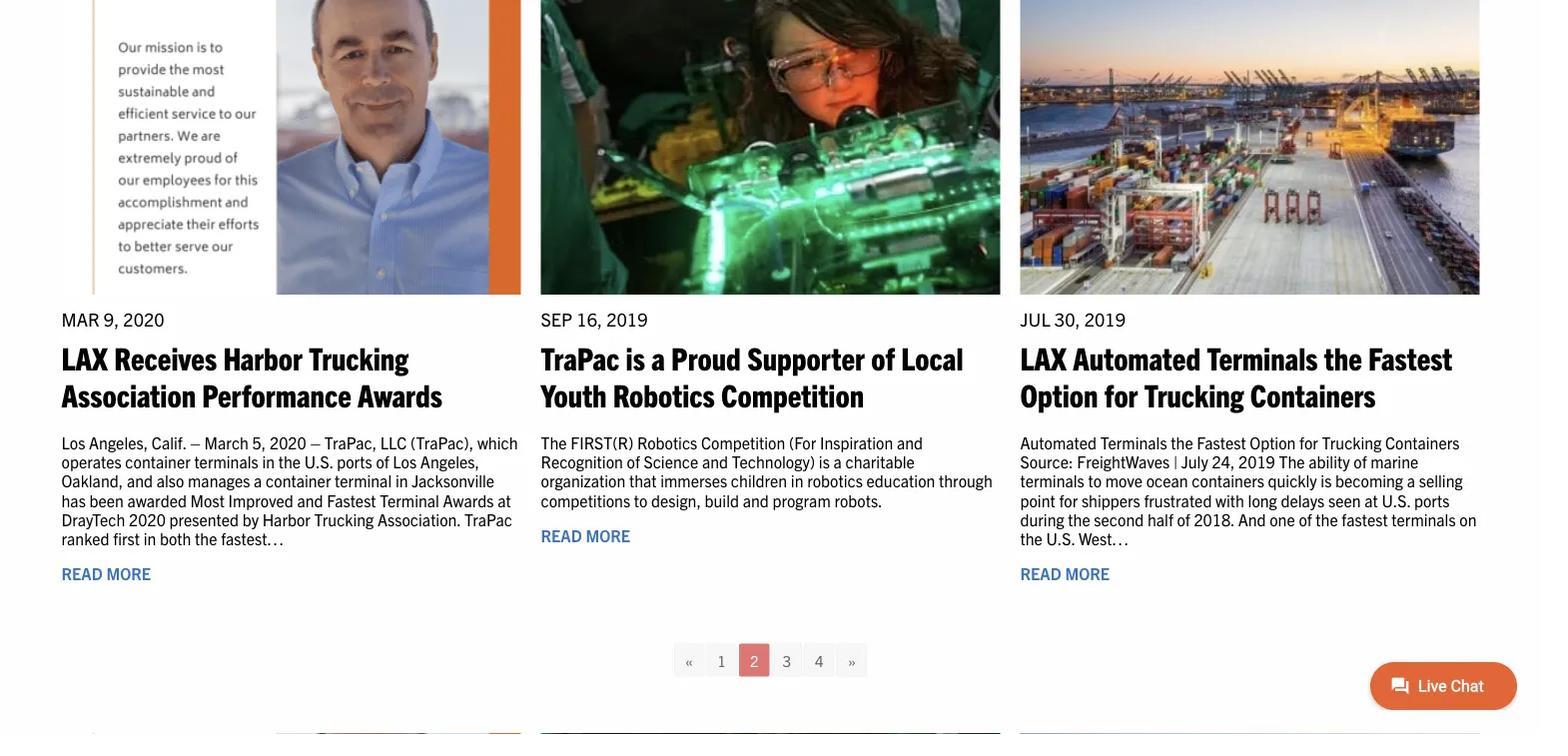 Task type: locate. For each thing, give the bounding box(es) containing it.
read more
[[541, 525, 630, 545], [61, 563, 151, 583], [1020, 563, 1110, 583]]

in inside "the first(r) robotics competition (for inspiration and recognition of science and technology) is a charitable organization that immerses children in robotics education through competitions to design, build and program robots."
[[791, 471, 804, 491]]

2 horizontal spatial fastest
[[1369, 338, 1453, 377]]

at right the seen
[[1365, 490, 1378, 510]]

ports inside los angeles, calif. – march 5, 2020 – trapac, llc (trapac), which operates container terminals in the u.s. ports of los angeles, oakland, and also manages a container terminal in jacksonville has been awarded most improved and fastest terminal awards at draytech 2020 presented by harbor trucking association. trapac ranked first in both the fastest…
[[337, 452, 372, 472]]

competition up (for
[[721, 375, 864, 414]]

u.s. left west…
[[1046, 528, 1075, 548]]

1 lax from the left
[[61, 338, 108, 377]]

for up freightwaves
[[1105, 375, 1138, 414]]

more down west…
[[1065, 563, 1110, 583]]

of inside trapac is a proud supporter of local youth robotics competition
[[871, 338, 895, 377]]

2 lax from the left
[[1020, 338, 1067, 377]]

a left selling
[[1407, 471, 1416, 491]]

a inside automated terminals the fastest option for trucking containers source: freightwaves | july 24, 2019 the ability of marine terminals to move ocean containers quickly is becoming a selling point for shippers frustrated with long delays seen at u.s. ports during the second half of 2018. and one of the fastest terminals on the u.s. west…
[[1407, 471, 1416, 491]]

1 horizontal spatial is
[[819, 452, 830, 472]]

a down 5,
[[254, 471, 262, 491]]

awards right terminal
[[443, 490, 494, 510]]

ability
[[1309, 452, 1350, 472]]

2 horizontal spatial read more link
[[1020, 563, 1110, 583]]

1 horizontal spatial containers
[[1386, 432, 1460, 452]]

read more link for trapac is a proud supporter of local youth robotics competition
[[541, 525, 630, 545]]

more inside trapac is a proud supporter of local youth robotics competition article
[[586, 525, 630, 545]]

sep
[[541, 308, 573, 330]]

1 horizontal spatial terminals
[[1020, 471, 1085, 491]]

0 horizontal spatial terminals
[[194, 452, 258, 472]]

first
[[113, 528, 140, 548]]

by
[[243, 509, 259, 529]]

5,
[[252, 432, 266, 452]]

read down the competitions
[[541, 525, 582, 545]]

containers inside lax automated terminals the fastest option for trucking containers
[[1250, 375, 1376, 414]]

trucking inside lax automated terminals the fastest option for trucking containers
[[1145, 375, 1244, 414]]

of up terminal
[[376, 452, 389, 472]]

option up the quickly
[[1250, 432, 1296, 452]]

2019 right the 16,
[[607, 308, 648, 330]]

march
[[204, 432, 249, 452]]

shippers
[[1082, 490, 1141, 510]]

1 horizontal spatial container
[[266, 471, 331, 491]]

1 vertical spatial option
[[1250, 432, 1296, 452]]

automated up point
[[1020, 432, 1097, 452]]

1 vertical spatial u.s.
[[1382, 490, 1411, 510]]

automated
[[1073, 338, 1201, 377], [1020, 432, 1097, 452]]

0 vertical spatial robotics
[[613, 375, 715, 414]]

4 link
[[804, 644, 835, 677]]

option up source:
[[1020, 375, 1098, 414]]

in
[[262, 452, 275, 472], [395, 471, 408, 491], [791, 471, 804, 491], [144, 528, 156, 548]]

ports left llc
[[337, 452, 372, 472]]

0 horizontal spatial read more
[[61, 563, 151, 583]]

0 vertical spatial automated
[[1073, 338, 1201, 377]]

trucking inside automated terminals the fastest option for trucking containers source: freightwaves | july 24, 2019 the ability of marine terminals to move ocean containers quickly is becoming a selling point for shippers frustrated with long delays seen at u.s. ports during the second half of 2018. and one of the fastest terminals on the u.s. west…
[[1322, 432, 1382, 452]]

(trapac),
[[411, 432, 474, 452]]

2020
[[123, 308, 165, 330], [270, 432, 306, 452], [129, 509, 166, 529]]

robotics up the that
[[637, 432, 698, 452]]

0 horizontal spatial lax
[[61, 338, 108, 377]]

1 horizontal spatial for
[[1105, 375, 1138, 414]]

u.s. down the marine
[[1382, 490, 1411, 510]]

2 horizontal spatial read more
[[1020, 563, 1110, 583]]

read more link down west…
[[1020, 563, 1110, 583]]

fastest inside automated terminals the fastest option for trucking containers source: freightwaves | july 24, 2019 the ability of marine terminals to move ocean containers quickly is becoming a selling point for shippers frustrated with long delays seen at u.s. ports during the second half of 2018. and one of the fastest terminals on the u.s. west…
[[1197, 432, 1246, 452]]

los
[[61, 432, 85, 452], [393, 452, 417, 472]]

one
[[1270, 509, 1295, 529]]

container down 5,
[[266, 471, 331, 491]]

0 horizontal spatial the
[[541, 432, 567, 452]]

containers up ability
[[1250, 375, 1376, 414]]

container
[[125, 452, 191, 472], [266, 471, 331, 491]]

0 horizontal spatial read more link
[[61, 563, 151, 583]]

of right half
[[1177, 509, 1191, 529]]

lax automated terminals the fastest option for trucking containers article
[[1020, 0, 1480, 599]]

2020 right 9,
[[123, 308, 165, 330]]

is inside automated terminals the fastest option for trucking containers source: freightwaves | july 24, 2019 the ability of marine terminals to move ocean containers quickly is becoming a selling point for shippers frustrated with long delays seen at u.s. ports during the second half of 2018. and one of the fastest terminals on the u.s. west…
[[1321, 471, 1332, 491]]

u.s.
[[304, 452, 333, 472], [1382, 490, 1411, 510], [1046, 528, 1075, 548]]

0 horizontal spatial awards
[[358, 375, 442, 414]]

more inside lax automated terminals the fastest option for trucking containers article
[[1065, 563, 1110, 583]]

the left the first(r)
[[541, 432, 567, 452]]

option
[[1020, 375, 1098, 414], [1250, 432, 1296, 452]]

– right calif.
[[190, 432, 201, 452]]

1 vertical spatial trapac
[[464, 509, 512, 529]]

a right (for
[[834, 452, 842, 472]]

1 vertical spatial robotics
[[637, 432, 698, 452]]

0 horizontal spatial trapac
[[464, 509, 512, 529]]

trapac
[[541, 338, 620, 377], [464, 509, 512, 529]]

in left robotics in the right of the page
[[791, 471, 804, 491]]

0 horizontal spatial fastest
[[327, 490, 376, 510]]

at
[[498, 490, 511, 510], [1365, 490, 1378, 510]]

0 horizontal spatial u.s.
[[304, 452, 333, 472]]

2 horizontal spatial more
[[1065, 563, 1110, 583]]

harbor right "by"
[[263, 509, 311, 529]]

1 horizontal spatial the
[[1279, 452, 1305, 472]]

0 horizontal spatial ports
[[337, 452, 372, 472]]

2 at from the left
[[1365, 490, 1378, 510]]

1 horizontal spatial more
[[586, 525, 630, 545]]

1 horizontal spatial trapac
[[541, 338, 620, 377]]

is down 'sep 16, 2019'
[[626, 338, 645, 377]]

read more down 'first'
[[61, 563, 151, 583]]

ports left "on"
[[1414, 490, 1450, 510]]

2 horizontal spatial for
[[1300, 432, 1319, 452]]

1 horizontal spatial at
[[1365, 490, 1378, 510]]

trucking up becoming
[[1322, 432, 1382, 452]]

ports
[[337, 452, 372, 472], [1414, 490, 1450, 510]]

trapac down 'jacksonville'
[[464, 509, 512, 529]]

1 horizontal spatial option
[[1250, 432, 1296, 452]]

jul 30, 2019
[[1020, 308, 1126, 330]]

education
[[867, 471, 935, 491]]

angeles, up terminal
[[420, 452, 480, 472]]

is inside "the first(r) robotics competition (for inspiration and recognition of science and technology) is a charitable organization that immerses children in robotics education through competitions to design, build and program robots."
[[819, 452, 830, 472]]

read more link inside lax automated terminals the fastest option for trucking containers article
[[1020, 563, 1110, 583]]

at inside los angeles, calif. – march 5, 2020 – trapac, llc (trapac), which operates container terminals in the u.s. ports of los angeles, oakland, and also manages a container terminal in jacksonville has been awarded most improved and fastest terminal awards at draytech 2020 presented by harbor trucking association. trapac ranked first in both the fastest…
[[498, 490, 511, 510]]

and
[[897, 432, 923, 452], [702, 452, 728, 472], [127, 471, 153, 491], [297, 490, 323, 510], [743, 490, 769, 510]]

0 horizontal spatial containers
[[1250, 375, 1376, 414]]

containers
[[1192, 471, 1265, 491]]

2019 right the 24,
[[1239, 452, 1276, 472]]

read for lax receives harbor trucking association performance awards
[[61, 563, 103, 583]]

competition inside trapac is a proud supporter of local youth robotics competition
[[721, 375, 864, 414]]

the inside lax automated terminals the fastest option for trucking containers
[[1324, 338, 1362, 377]]

in right terminal
[[395, 471, 408, 491]]

1 horizontal spatial read more link
[[541, 525, 630, 545]]

ports inside automated terminals the fastest option for trucking containers source: freightwaves | july 24, 2019 the ability of marine terminals to move ocean containers quickly is becoming a selling point for shippers frustrated with long delays seen at u.s. ports during the second half of 2018. and one of the fastest terminals on the u.s. west…
[[1414, 490, 1450, 510]]

to
[[1088, 471, 1102, 491], [634, 490, 648, 510]]

on
[[1460, 509, 1477, 529]]

0 horizontal spatial option
[[1020, 375, 1098, 414]]

the
[[1324, 338, 1362, 377], [1171, 432, 1193, 452], [278, 452, 301, 472], [1068, 509, 1091, 529], [1316, 509, 1338, 529], [195, 528, 217, 548], [1020, 528, 1043, 548]]

2019 right 30,
[[1085, 308, 1126, 330]]

read more link down the competitions
[[541, 525, 630, 545]]

0 horizontal spatial at
[[498, 490, 511, 510]]

16,
[[577, 308, 602, 330]]

– left the trapac,
[[310, 432, 321, 452]]

a left proud
[[652, 338, 665, 377]]

1 horizontal spatial lax
[[1020, 338, 1067, 377]]

terminals up most
[[194, 452, 258, 472]]

is
[[626, 338, 645, 377], [819, 452, 830, 472], [1321, 471, 1332, 491]]

to left move
[[1088, 471, 1102, 491]]

u.s. left terminal
[[304, 452, 333, 472]]

9,
[[104, 308, 119, 330]]

awards inside lax receives harbor trucking association performance awards
[[358, 375, 442, 414]]

read more down west…
[[1020, 563, 1110, 583]]

read more link inside the lax receives harbor trucking association performance awards article
[[61, 563, 151, 583]]

2 vertical spatial 2020
[[129, 509, 166, 529]]

long
[[1248, 490, 1278, 510]]

frustrated
[[1144, 490, 1212, 510]]

trucking up the trapac,
[[309, 338, 409, 377]]

terminals inside lax automated terminals the fastest option for trucking containers
[[1207, 338, 1318, 377]]

0 vertical spatial harbor
[[223, 338, 303, 377]]

automated inside automated terminals the fastest option for trucking containers source: freightwaves | july 24, 2019 the ability of marine terminals to move ocean containers quickly is becoming a selling point for shippers frustrated with long delays seen at u.s. ports during the second half of 2018. and one of the fastest terminals on the u.s. west…
[[1020, 432, 1097, 452]]

read inside the lax receives harbor trucking association performance awards article
[[61, 563, 103, 583]]

and right improved
[[297, 490, 323, 510]]

children
[[731, 471, 787, 491]]

read more inside the lax receives harbor trucking association performance awards article
[[61, 563, 151, 583]]

0 vertical spatial ports
[[337, 452, 372, 472]]

lax automated terminals the fastest option for trucking containers
[[1020, 338, 1453, 414]]

1 vertical spatial containers
[[1386, 432, 1460, 452]]

read more down the competitions
[[541, 525, 630, 545]]

lax down jul
[[1020, 338, 1067, 377]]

oakland,
[[61, 471, 123, 491]]

trucking
[[309, 338, 409, 377], [1145, 375, 1244, 414], [1322, 432, 1382, 452], [314, 509, 374, 529]]

1 horizontal spatial to
[[1088, 471, 1102, 491]]

trucking inside lax receives harbor trucking association performance awards
[[309, 338, 409, 377]]

0 vertical spatial option
[[1020, 375, 1098, 414]]

lax receives harbor trucking association performance awards
[[61, 338, 442, 414]]

2020 down also
[[129, 509, 166, 529]]

of left science
[[627, 452, 640, 472]]

1 horizontal spatial u.s.
[[1046, 528, 1075, 548]]

lax inside lax automated terminals the fastest option for trucking containers
[[1020, 338, 1067, 377]]

containers up selling
[[1386, 432, 1460, 452]]

0 vertical spatial containers
[[1250, 375, 1376, 414]]

robotics
[[807, 471, 863, 491]]

for right point
[[1059, 490, 1078, 510]]

0 horizontal spatial –
[[190, 432, 201, 452]]

trucking down terminal
[[314, 509, 374, 529]]

terminals
[[1207, 338, 1318, 377], [1101, 432, 1167, 452]]

robotics inside "the first(r) robotics competition (for inspiration and recognition of science and technology) is a charitable organization that immerses children in robotics education through competitions to design, build and program robots."
[[637, 432, 698, 452]]

technology)
[[732, 452, 815, 472]]

design,
[[651, 490, 701, 510]]

terminals
[[194, 452, 258, 472], [1020, 471, 1085, 491], [1392, 509, 1456, 529]]

2 vertical spatial fastest
[[327, 490, 376, 510]]

1 horizontal spatial awards
[[443, 490, 494, 510]]

0 horizontal spatial 2019
[[607, 308, 648, 330]]

1 vertical spatial competition
[[701, 432, 785, 452]]

to left design, in the left of the page
[[634, 490, 648, 510]]

read more link for lax automated terminals the fastest option for trucking containers
[[1020, 563, 1110, 583]]

1 horizontal spatial read more
[[541, 525, 630, 545]]

more down the competitions
[[586, 525, 630, 545]]

1 horizontal spatial 2019
[[1085, 308, 1126, 330]]

fastest
[[1342, 509, 1388, 529]]

more
[[586, 525, 630, 545], [106, 563, 151, 583], [1065, 563, 1110, 583]]

0 vertical spatial terminals
[[1207, 338, 1318, 377]]

1 vertical spatial fastest
[[1197, 432, 1246, 452]]

1 vertical spatial ports
[[1414, 490, 1450, 510]]

read down ranked
[[61, 563, 103, 583]]

0 horizontal spatial is
[[626, 338, 645, 377]]

30,
[[1055, 308, 1080, 330]]

lax inside lax receives harbor trucking association performance awards
[[61, 338, 108, 377]]

and left also
[[127, 471, 153, 491]]

lax down mar
[[61, 338, 108, 377]]

2019
[[607, 308, 648, 330], [1085, 308, 1126, 330], [1239, 452, 1276, 472]]

at right 'jacksonville'
[[498, 490, 511, 510]]

u.s. inside los angeles, calif. – march 5, 2020 – trapac, llc (trapac), which operates container terminals in the u.s. ports of los angeles, oakland, and also manages a container terminal in jacksonville has been awarded most improved and fastest terminal awards at draytech 2020 presented by harbor trucking association. trapac ranked first in both the fastest…
[[304, 452, 333, 472]]

0 vertical spatial awards
[[358, 375, 442, 414]]

and right build
[[743, 490, 769, 510]]

option inside lax automated terminals the fastest option for trucking containers
[[1020, 375, 1098, 414]]

1 horizontal spatial terminals
[[1207, 338, 1318, 377]]

1 at from the left
[[498, 490, 511, 510]]

awards up llc
[[358, 375, 442, 414]]

0 horizontal spatial terminals
[[1101, 432, 1167, 452]]

read inside trapac is a proud supporter of local youth robotics competition article
[[541, 525, 582, 545]]

0 vertical spatial u.s.
[[304, 452, 333, 472]]

terminals up the 'during'
[[1020, 471, 1085, 491]]

is right the quickly
[[1321, 471, 1332, 491]]

1 horizontal spatial ports
[[1414, 490, 1450, 510]]

los up terminal
[[393, 452, 417, 472]]

fastest inside lax automated terminals the fastest option for trucking containers
[[1369, 338, 1453, 377]]

(for
[[789, 432, 816, 452]]

0 vertical spatial fastest
[[1369, 338, 1453, 377]]

to inside automated terminals the fastest option for trucking containers source: freightwaves | july 24, 2019 the ability of marine terminals to move ocean containers quickly is becoming a selling point for shippers frustrated with long delays seen at u.s. ports during the second half of 2018. and one of the fastest terminals on the u.s. west…
[[1088, 471, 1102, 491]]

2019 inside trapac is a proud supporter of local youth robotics competition article
[[607, 308, 648, 330]]

lax
[[61, 338, 108, 377], [1020, 338, 1067, 377]]

charitable
[[846, 452, 915, 472]]

robotics
[[613, 375, 715, 414], [637, 432, 698, 452]]

0 horizontal spatial los
[[61, 432, 85, 452]]

awards
[[358, 375, 442, 414], [443, 490, 494, 510]]

1 horizontal spatial fastest
[[1197, 432, 1246, 452]]

is right (for
[[819, 452, 830, 472]]

los angeles, calif. – march 5, 2020 – trapac, llc (trapac), which operates container terminals in the u.s. ports of los angeles, oakland, and also manages a container terminal in jacksonville has been awarded most improved and fastest terminal awards at draytech 2020 presented by harbor trucking association. trapac ranked first in both the fastest…
[[61, 432, 518, 548]]

fastest inside los angeles, calif. – march 5, 2020 – trapac, llc (trapac), which operates container terminals in the u.s. ports of los angeles, oakland, and also manages a container terminal in jacksonville has been awarded most improved and fastest terminal awards at draytech 2020 presented by harbor trucking association. trapac ranked first in both the fastest…
[[327, 490, 376, 510]]

trapac down the 16,
[[541, 338, 620, 377]]

delays
[[1281, 490, 1325, 510]]

automated inside lax automated terminals the fastest option for trucking containers
[[1073, 338, 1201, 377]]

july
[[1182, 452, 1209, 472]]

second
[[1094, 509, 1144, 529]]

of right one
[[1299, 509, 1312, 529]]

of inside los angeles, calif. – march 5, 2020 – trapac, llc (trapac), which operates container terminals in the u.s. ports of los angeles, oakland, and also manages a container terminal in jacksonville has been awarded most improved and fastest terminal awards at draytech 2020 presented by harbor trucking association. trapac ranked first in both the fastest…
[[376, 452, 389, 472]]

2 horizontal spatial u.s.
[[1382, 490, 1411, 510]]

1 vertical spatial awards
[[443, 490, 494, 510]]

0 vertical spatial for
[[1105, 375, 1138, 414]]

1 horizontal spatial read
[[541, 525, 582, 545]]

trucking up july at the right bottom
[[1145, 375, 1244, 414]]

automated down the jul 30, 2019
[[1073, 338, 1201, 377]]

performance
[[202, 375, 351, 414]]

2 horizontal spatial read
[[1020, 563, 1062, 583]]

0 vertical spatial competition
[[721, 375, 864, 414]]

0 vertical spatial trapac
[[541, 338, 620, 377]]

2020 right 5,
[[270, 432, 306, 452]]

jacksonville
[[412, 471, 495, 491]]

mar 9, 2020
[[61, 308, 165, 330]]

2 horizontal spatial terminals
[[1392, 509, 1456, 529]]

read more inside trapac is a proud supporter of local youth robotics competition article
[[541, 525, 630, 545]]

0 horizontal spatial more
[[106, 563, 151, 583]]

read more link inside trapac is a proud supporter of local youth robotics competition article
[[541, 525, 630, 545]]

competition up children
[[701, 432, 785, 452]]

read for trapac is a proud supporter of local youth robotics competition
[[541, 525, 582, 545]]

2 horizontal spatial 2019
[[1239, 452, 1276, 472]]

read more for trapac is a proud supporter of local youth robotics competition
[[541, 525, 630, 545]]

read more inside lax automated terminals the fastest option for trucking containers article
[[1020, 563, 1110, 583]]

read inside lax automated terminals the fastest option for trucking containers article
[[1020, 563, 1062, 583]]

1 horizontal spatial –
[[310, 432, 321, 452]]

harbor inside los angeles, calif. – march 5, 2020 – trapac, llc (trapac), which operates container terminals in the u.s. ports of los angeles, oakland, and also manages a container terminal in jacksonville has been awarded most improved and fastest terminal awards at draytech 2020 presented by harbor trucking association. trapac ranked first in both the fastest…
[[263, 509, 311, 529]]

2 vertical spatial for
[[1059, 490, 1078, 510]]

1 vertical spatial terminals
[[1101, 432, 1167, 452]]

trapac,
[[324, 432, 377, 452]]

a inside los angeles, calif. – march 5, 2020 – trapac, llc (trapac), which operates container terminals in the u.s. ports of los angeles, oakland, and also manages a container terminal in jacksonville has been awarded most improved and fastest terminal awards at draytech 2020 presented by harbor trucking association. trapac ranked first in both the fastest…
[[254, 471, 262, 491]]

for up the quickly
[[1300, 432, 1319, 452]]

read more link down 'first'
[[61, 563, 151, 583]]

the
[[541, 432, 567, 452], [1279, 452, 1305, 472]]

of left local
[[871, 338, 895, 377]]

robotics up science
[[613, 375, 715, 414]]

0 horizontal spatial to
[[634, 490, 648, 510]]

container up 'awarded'
[[125, 452, 191, 472]]

0 horizontal spatial read
[[61, 563, 103, 583]]

a
[[652, 338, 665, 377], [834, 452, 842, 472], [254, 471, 262, 491], [1407, 471, 1416, 491]]

1 vertical spatial automated
[[1020, 432, 1097, 452]]

los up oakland,
[[61, 432, 85, 452]]

lax for lax receives harbor trucking association performance awards
[[61, 338, 108, 377]]

ranked
[[61, 528, 109, 548]]

more inside the lax receives harbor trucking association performance awards article
[[106, 563, 151, 583]]

more down 'first'
[[106, 563, 151, 583]]

harbor up 5,
[[223, 338, 303, 377]]

2 – from the left
[[310, 432, 321, 452]]

competition inside "the first(r) robotics competition (for inspiration and recognition of science and technology) is a charitable organization that immerses children in robotics education through competitions to design, build and program robots."
[[701, 432, 785, 452]]

awards inside los angeles, calif. – march 5, 2020 – trapac, llc (trapac), which operates container terminals in the u.s. ports of los angeles, oakland, and also manages a container terminal in jacksonville has been awarded most improved and fastest terminal awards at draytech 2020 presented by harbor trucking association. trapac ranked first in both the fastest…
[[443, 490, 494, 510]]

2 horizontal spatial is
[[1321, 471, 1332, 491]]

1 vertical spatial harbor
[[263, 509, 311, 529]]

trapac inside trapac is a proud supporter of local youth robotics competition
[[541, 338, 620, 377]]

2019 inside automated terminals the fastest option for trucking containers source: freightwaves | july 24, 2019 the ability of marine terminals to move ocean containers quickly is becoming a selling point for shippers frustrated with long delays seen at u.s. ports during the second half of 2018. and one of the fastest terminals on the u.s. west…
[[1239, 452, 1276, 472]]

containers
[[1250, 375, 1376, 414], [1386, 432, 1460, 452]]

read down the 'during'
[[1020, 563, 1062, 583]]

terminals down selling
[[1392, 509, 1456, 529]]

of inside "the first(r) robotics competition (for inspiration and recognition of science and technology) is a charitable organization that immerses children in robotics education through competitions to design, build and program robots."
[[627, 452, 640, 472]]

the left ability
[[1279, 452, 1305, 472]]

supporter
[[747, 338, 865, 377]]

angeles, up oakland,
[[89, 432, 148, 452]]



Task type: vqa. For each thing, say whether or not it's contained in the screenshot.
« LINK
yes



Task type: describe. For each thing, give the bounding box(es) containing it.
1 link
[[707, 644, 737, 677]]

2019 for automated
[[1085, 308, 1126, 330]]

robotics inside trapac is a proud supporter of local youth robotics competition
[[613, 375, 715, 414]]

robots.
[[835, 490, 883, 510]]

point
[[1020, 490, 1056, 510]]

more for lax automated terminals the fastest option for trucking containers
[[1065, 563, 1110, 583]]

terminals inside los angeles, calif. – march 5, 2020 – trapac, llc (trapac), which operates container terminals in the u.s. ports of los angeles, oakland, and also manages a container terminal in jacksonville has been awarded most improved and fastest terminal awards at draytech 2020 presented by harbor trucking association. trapac ranked first in both the fastest…
[[194, 452, 258, 472]]

is inside trapac is a proud supporter of local youth robotics competition
[[626, 338, 645, 377]]

terminal
[[380, 490, 439, 510]]

2019 for is
[[607, 308, 648, 330]]

«
[[685, 651, 694, 670]]

seen
[[1329, 490, 1361, 510]]

youth
[[541, 375, 607, 414]]

a inside "the first(r) robotics competition (for inspiration and recognition of science and technology) is a charitable organization that immerses children in robotics education through competitions to design, build and program robots."
[[834, 452, 842, 472]]

marine
[[1371, 452, 1419, 472]]

4
[[815, 651, 824, 670]]

sep 16, 2019
[[541, 308, 648, 330]]

1 horizontal spatial los
[[393, 452, 417, 472]]

the inside "the first(r) robotics competition (for inspiration and recognition of science and technology) is a charitable organization that immerses children in robotics education through competitions to design, build and program robots."
[[541, 432, 567, 452]]

jul
[[1020, 308, 1051, 330]]

0 horizontal spatial for
[[1059, 490, 1078, 510]]

freightwaves
[[1077, 452, 1170, 472]]

« link
[[674, 644, 705, 677]]

has
[[61, 490, 86, 510]]

a medal for you image
[[61, 0, 521, 295]]

terminals inside automated terminals the fastest option for trucking containers source: freightwaves | july 24, 2019 the ability of marine terminals to move ocean containers quickly is becoming a selling point for shippers frustrated with long delays seen at u.s. ports during the second half of 2018. and one of the fastest terminals on the u.s. west…
[[1101, 432, 1167, 452]]

llc
[[380, 432, 407, 452]]

immerses
[[661, 471, 727, 491]]

a inside trapac is a proud supporter of local youth robotics competition
[[652, 338, 665, 377]]

program
[[773, 490, 831, 510]]

trucking inside los angeles, calif. – march 5, 2020 – trapac, llc (trapac), which operates container terminals in the u.s. ports of los angeles, oakland, and also manages a container terminal in jacksonville has been awarded most improved and fastest terminal awards at draytech 2020 presented by harbor trucking association. trapac ranked first in both the fastest…
[[314, 509, 374, 529]]

lax for lax automated terminals the fastest option for trucking containers
[[1020, 338, 1067, 377]]

for inside lax automated terminals the fastest option for trucking containers
[[1105, 375, 1138, 414]]

calif.
[[152, 432, 186, 452]]

association.
[[378, 509, 461, 529]]

association
[[61, 375, 196, 414]]

1 vertical spatial 2020
[[270, 432, 306, 452]]

of right ability
[[1354, 452, 1367, 472]]

containers inside automated terminals the fastest option for trucking containers source: freightwaves | july 24, 2019 the ability of marine terminals to move ocean containers quickly is becoming a selling point for shippers frustrated with long delays seen at u.s. ports during the second half of 2018. and one of the fastest terminals on the u.s. west…
[[1386, 432, 1460, 452]]

1 horizontal spatial angeles,
[[420, 452, 480, 472]]

selling
[[1419, 471, 1463, 491]]

1
[[718, 651, 726, 670]]

improved
[[228, 490, 294, 510]]

proud
[[671, 338, 741, 377]]

2
[[750, 651, 759, 670]]

manages
[[188, 471, 250, 491]]

through
[[939, 471, 993, 491]]

1 – from the left
[[190, 432, 201, 452]]

option inside automated terminals the fastest option for trucking containers source: freightwaves | july 24, 2019 the ability of marine terminals to move ocean containers quickly is becoming a selling point for shippers frustrated with long delays seen at u.s. ports during the second half of 2018. and one of the fastest terminals on the u.s. west…
[[1250, 432, 1296, 452]]

and up build
[[702, 452, 728, 472]]

read for lax automated terminals the fastest option for trucking containers
[[1020, 563, 1062, 583]]

recognition
[[541, 452, 623, 472]]

1 vertical spatial for
[[1300, 432, 1319, 452]]

trapac inside los angeles, calif. – march 5, 2020 – trapac, llc (trapac), which operates container terminals in the u.s. ports of los angeles, oakland, and also manages a container terminal in jacksonville has been awarded most improved and fastest terminal awards at draytech 2020 presented by harbor trucking association. trapac ranked first in both the fastest…
[[464, 509, 512, 529]]

» link
[[837, 644, 867, 677]]

first(r)
[[571, 432, 634, 452]]

with
[[1216, 490, 1245, 510]]

to inside "the first(r) robotics competition (for inspiration and recognition of science and technology) is a charitable organization that immerses children in robotics education through competitions to design, build and program robots."
[[634, 490, 648, 510]]

fastest…
[[221, 528, 284, 548]]

2 link
[[739, 644, 770, 677]]

and
[[1238, 509, 1266, 529]]

0 vertical spatial 2020
[[123, 308, 165, 330]]

and up 'education'
[[897, 432, 923, 452]]

24,
[[1212, 452, 1235, 472]]

been
[[89, 490, 124, 510]]

read more for lax receives harbor trucking association performance awards
[[61, 563, 151, 583]]

the inside automated terminals the fastest option for trucking containers source: freightwaves | july 24, 2019 the ability of marine terminals to move ocean containers quickly is becoming a selling point for shippers frustrated with long delays seen at u.s. ports during the second half of 2018. and one of the fastest terminals on the u.s. west…
[[1279, 452, 1305, 472]]

receives
[[114, 338, 217, 377]]

awarded
[[127, 490, 187, 510]]

read more link for lax receives harbor trucking association performance awards
[[61, 563, 151, 583]]

competitions
[[541, 490, 630, 510]]

quickly
[[1268, 471, 1317, 491]]

at inside automated terminals the fastest option for trucking containers source: freightwaves | july 24, 2019 the ability of marine terminals to move ocean containers quickly is becoming a selling point for shippers frustrated with long delays seen at u.s. ports during the second half of 2018. and one of the fastest terminals on the u.s. west…
[[1365, 490, 1378, 510]]

inspiration
[[820, 432, 893, 452]]

more for trapac is a proud supporter of local youth robotics competition
[[586, 525, 630, 545]]

that
[[629, 471, 657, 491]]

first(r) robotics competition image
[[541, 0, 1000, 295]]

becoming
[[1336, 471, 1404, 491]]

most
[[190, 490, 225, 510]]

2 vertical spatial u.s.
[[1046, 528, 1075, 548]]

half
[[1148, 509, 1174, 529]]

local
[[901, 338, 964, 377]]

more for lax receives harbor trucking association performance awards
[[106, 563, 151, 583]]

mar
[[61, 308, 100, 330]]

trapac is a proud supporter of local youth robotics competition article
[[541, 0, 1000, 599]]

ocean
[[1147, 471, 1188, 491]]

move
[[1106, 471, 1143, 491]]

0 horizontal spatial angeles,
[[89, 432, 148, 452]]

both
[[160, 528, 191, 548]]

source:
[[1020, 452, 1073, 472]]

draytech
[[61, 509, 125, 529]]

presented
[[169, 509, 239, 529]]

the first(r) robotics competition (for inspiration and recognition of science and technology) is a charitable organization that immerses children in robotics education through competitions to design, build and program robots.
[[541, 432, 993, 510]]

in right 'first'
[[144, 528, 156, 548]]

terminal
[[335, 471, 392, 491]]

which
[[477, 432, 518, 452]]

build
[[705, 490, 739, 510]]

3 link
[[772, 644, 802, 677]]

|
[[1174, 452, 1178, 472]]

lax receives harbor trucking association performance awards article
[[61, 0, 521, 599]]

in up improved
[[262, 452, 275, 472]]

operates
[[61, 452, 122, 472]]

science
[[644, 452, 699, 472]]

2018.
[[1194, 509, 1235, 529]]

3
[[783, 651, 791, 670]]

organization
[[541, 471, 626, 491]]

read more for lax automated terminals the fastest option for trucking containers
[[1020, 563, 1110, 583]]

0 horizontal spatial container
[[125, 452, 191, 472]]

west…
[[1079, 528, 1129, 548]]

also
[[157, 471, 184, 491]]

during
[[1020, 509, 1065, 529]]

automated terminals the fastest option for trucking containers source: freightwaves | july 24, 2019 the ability of marine terminals to move ocean containers quickly is becoming a selling point for shippers frustrated with long delays seen at u.s. ports during the second half of 2018. and one of the fastest terminals on the u.s. west…
[[1020, 432, 1477, 548]]

harbor inside lax receives harbor trucking association performance awards
[[223, 338, 303, 377]]



